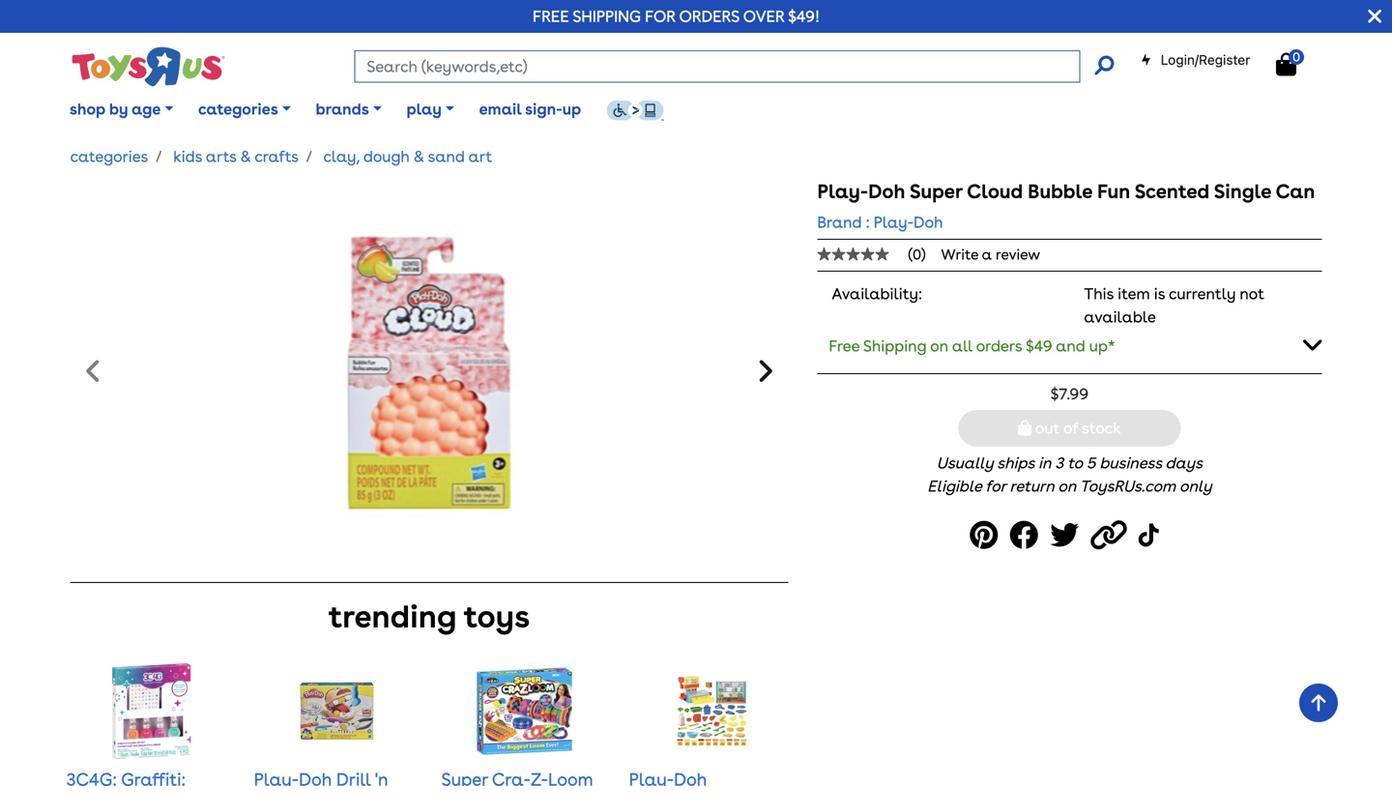 Task type: describe. For each thing, give the bounding box(es) containing it.
write
[[941, 246, 979, 263]]

create a pinterest pin for play-doh super cloud bubble fun scented single can image
[[970, 514, 1004, 557]]

categories button
[[186, 85, 303, 133]]

email
[[479, 100, 522, 118]]

clay, dough & sand art link
[[323, 147, 492, 166]]

dough
[[363, 147, 410, 166]]

arts
[[206, 147, 237, 166]]

in
[[1039, 454, 1052, 473]]

kids
[[173, 147, 202, 166]]

share a link to play-doh super cloud bubble fun scented single can on twitter image
[[1050, 514, 1085, 557]]

categories for categories link
[[70, 147, 148, 166]]

0 horizontal spatial doh
[[868, 180, 906, 203]]

(0) button
[[817, 246, 941, 263]]

not
[[1240, 284, 1265, 303]]

availability:
[[832, 284, 923, 303]]

close button image
[[1369, 6, 1382, 27]]

free
[[829, 337, 860, 355]]

item
[[1118, 284, 1150, 303]]

clay,
[[323, 147, 360, 166]]

up*
[[1090, 337, 1115, 355]]

fun
[[1098, 180, 1131, 203]]

brands button
[[303, 85, 394, 133]]

single
[[1214, 180, 1272, 203]]

age
[[132, 100, 161, 118]]

categories for categories dropdown button in the top of the page
[[198, 100, 278, 118]]

tiktok image
[[1139, 514, 1164, 557]]

(0)
[[908, 246, 926, 263]]

this
[[1084, 284, 1114, 303]]

orders
[[976, 337, 1022, 355]]

up
[[563, 100, 581, 118]]

orders
[[679, 7, 740, 26]]

3
[[1055, 454, 1064, 473]]

toysrus.com
[[1080, 477, 1176, 496]]

& for dough
[[413, 147, 424, 166]]

shop by age button
[[57, 85, 186, 133]]

is
[[1154, 284, 1165, 303]]

brands
[[316, 100, 369, 118]]

this icon serves as a link to download the essential accessibility assistive technology app for individuals with physical disabilities. it is featured as part of our commitment to diversity and inclusion. image
[[606, 100, 664, 121]]

super
[[910, 180, 963, 203]]

scented
[[1135, 180, 1210, 203]]

play-doh drill 'n fill dentist image
[[297, 663, 377, 759]]

cloud
[[967, 180, 1023, 203]]

sign-
[[525, 100, 563, 118]]

play button
[[394, 85, 467, 133]]

currently
[[1169, 284, 1236, 303]]

3c4g: graffiti: street style nail art set image
[[101, 663, 198, 759]]

available
[[1084, 307, 1156, 326]]

share play-doh super cloud bubble fun scented single can on facebook image
[[1010, 514, 1045, 557]]

kids arts & crafts link
[[173, 147, 299, 166]]

business
[[1100, 454, 1162, 473]]

write a review button
[[941, 246, 1041, 263]]

0 vertical spatial play-
[[817, 180, 868, 203]]

Enter Keyword or Item No. search field
[[354, 50, 1080, 83]]

days
[[1166, 454, 1203, 473]]

and
[[1056, 337, 1086, 355]]

& for arts
[[240, 147, 251, 166]]

sand
[[428, 147, 465, 166]]

0
[[1293, 49, 1301, 64]]

stock
[[1082, 419, 1121, 438]]

0 link
[[1276, 49, 1316, 77]]



Task type: locate. For each thing, give the bounding box(es) containing it.
1 horizontal spatial categories
[[198, 100, 278, 118]]

shopping bag image inside out of stock button
[[1018, 420, 1032, 436]]

categories down shop by age at the top left of page
[[70, 147, 148, 166]]

play-
[[817, 180, 868, 203], [874, 213, 914, 232]]

review
[[996, 246, 1041, 263]]

menu bar
[[57, 75, 1392, 143]]

:
[[866, 213, 870, 232]]

play-doh supermarket spree playset image
[[673, 663, 752, 759]]

free
[[533, 7, 569, 26]]

1 vertical spatial doh
[[914, 213, 943, 232]]

over
[[743, 7, 785, 26]]

free shipping for orders over $49!
[[533, 7, 820, 26]]

ships
[[997, 454, 1035, 473]]

brand : play-doh link
[[817, 211, 943, 234]]

toys r us image
[[70, 45, 225, 89]]

on inside usually ships in 3 to 5 business days eligible for return on toysrus.com only
[[1058, 477, 1077, 496]]

art
[[469, 147, 492, 166]]

trending
[[329, 598, 457, 635]]

free shipping on all orders $49 and up*
[[829, 337, 1115, 355]]

0 vertical spatial doh
[[868, 180, 906, 203]]

0 vertical spatial categories
[[198, 100, 278, 118]]

shopping bag image left out
[[1018, 420, 1032, 436]]

doh
[[868, 180, 906, 203], [914, 213, 943, 232]]

out
[[1035, 419, 1060, 438]]

play-doh super cloud bubble fun scented single can brand : play-doh
[[817, 180, 1315, 232]]

only
[[1180, 477, 1212, 496]]

email sign-up link
[[467, 85, 594, 133]]

of
[[1064, 419, 1079, 438]]

on down the '3'
[[1058, 477, 1077, 496]]

0 horizontal spatial &
[[240, 147, 251, 166]]

play
[[407, 100, 442, 118]]

$49
[[1026, 337, 1053, 355]]

by
[[109, 100, 128, 118]]

return
[[1010, 477, 1055, 496]]

can
[[1276, 180, 1315, 203]]

free shipping on all orders $49 and up* button
[[817, 325, 1322, 366]]

shopping bag image for out of stock button
[[1018, 420, 1032, 436]]

1 horizontal spatial doh
[[914, 213, 943, 232]]

usually ships in 3 to 5 business days eligible for return on toysrus.com only
[[928, 454, 1212, 496]]

free shipping for orders over $49! link
[[533, 7, 820, 26]]

1 vertical spatial play-
[[874, 213, 914, 232]]

usually
[[937, 454, 994, 473]]

doh up brand : play-doh link
[[868, 180, 906, 203]]

eligible
[[928, 477, 982, 496]]

for
[[986, 477, 1006, 496]]

doh down 'super'
[[914, 213, 943, 232]]

crafts
[[255, 147, 299, 166]]

shipping
[[573, 7, 641, 26]]

shopping bag image
[[1276, 53, 1297, 76], [1018, 420, 1032, 436]]

1 vertical spatial categories
[[70, 147, 148, 166]]

this item is currently not available
[[1084, 284, 1265, 326]]

super cra-z-loom - diy bracelet loom kit, 2200 latex free color bands, 6 row loom, design & create, cra-z-art ages 8+ image
[[476, 663, 573, 759]]

0 vertical spatial on
[[930, 337, 949, 355]]

menu bar containing shop by age
[[57, 75, 1392, 143]]

brand
[[817, 213, 862, 232]]

1 horizontal spatial on
[[1058, 477, 1077, 496]]

login/register button
[[1141, 50, 1251, 70]]

shipping
[[863, 337, 927, 355]]

& left "sand"
[[413, 147, 424, 166]]

categories
[[198, 100, 278, 118], [70, 147, 148, 166]]

1 horizontal spatial &
[[413, 147, 424, 166]]

0 horizontal spatial play-
[[817, 180, 868, 203]]

play-doh super cloud bubble fun scented single can image number null image
[[271, 180, 588, 567]]

kids arts & crafts
[[173, 147, 299, 166]]

$7.99
[[1051, 384, 1089, 403]]

bubble
[[1028, 180, 1093, 203]]

login/register
[[1161, 52, 1251, 68]]

1 & from the left
[[240, 147, 251, 166]]

categories link
[[70, 147, 148, 166]]

1 horizontal spatial play-
[[874, 213, 914, 232]]

shopping bag image right login/register
[[1276, 53, 1297, 76]]

on inside dropdown button
[[930, 337, 949, 355]]

shopping bag image for 0 link
[[1276, 53, 1297, 76]]

all
[[952, 337, 973, 355]]

shopping bag image inside 0 link
[[1276, 53, 1297, 76]]

for
[[645, 7, 676, 26]]

1 vertical spatial on
[[1058, 477, 1077, 496]]

out of stock button
[[959, 410, 1181, 447]]

out of stock
[[1032, 419, 1121, 438]]

2 & from the left
[[413, 147, 424, 166]]

categories up "kids arts & crafts" link
[[198, 100, 278, 118]]

a
[[982, 246, 992, 263]]

1 horizontal spatial shopping bag image
[[1276, 53, 1297, 76]]

& right arts
[[240, 147, 251, 166]]

clay, dough & sand art
[[323, 147, 492, 166]]

0 horizontal spatial categories
[[70, 147, 148, 166]]

$49!
[[788, 7, 820, 26]]

0 horizontal spatial on
[[930, 337, 949, 355]]

shop
[[69, 100, 105, 118]]

write a review
[[941, 246, 1041, 263]]

play- right :
[[874, 213, 914, 232]]

play- up brand
[[817, 180, 868, 203]]

shop by age
[[69, 100, 161, 118]]

to
[[1068, 454, 1083, 473]]

copy a link to play-doh super cloud bubble fun scented single can image
[[1091, 514, 1133, 557]]

toys
[[464, 598, 530, 635]]

0 vertical spatial shopping bag image
[[1276, 53, 1297, 76]]

on
[[930, 337, 949, 355], [1058, 477, 1077, 496]]

on left all
[[930, 337, 949, 355]]

0 horizontal spatial shopping bag image
[[1018, 420, 1032, 436]]

None search field
[[354, 50, 1114, 83]]

1 vertical spatial shopping bag image
[[1018, 420, 1032, 436]]

trending toys
[[329, 598, 530, 635]]

categories inside dropdown button
[[198, 100, 278, 118]]

5
[[1087, 454, 1096, 473]]

email sign-up
[[479, 100, 581, 118]]



Task type: vqa. For each thing, say whether or not it's contained in the screenshot.
'toys"r"us'
no



